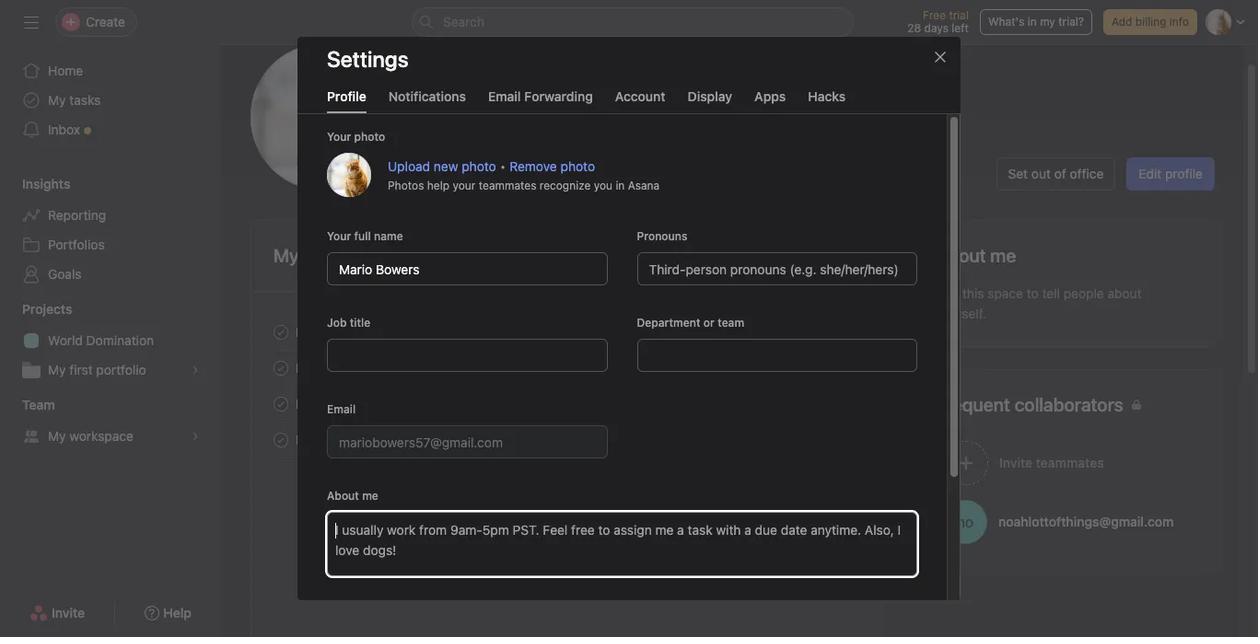 Task type: describe. For each thing, give the bounding box(es) containing it.
space
[[988, 286, 1024, 301]]

reporting link
[[11, 201, 210, 230]]

oct 24 – today
[[781, 325, 861, 339]]

about
[[1108, 286, 1142, 301]]

completed checkbox for have fun
[[270, 357, 292, 379]]

days
[[925, 21, 949, 35]]

invite
[[52, 605, 85, 621]]

close image
[[934, 50, 948, 65]]

profile
[[327, 88, 367, 104]]

free
[[923, 8, 946, 22]]

world domination for find a team
[[716, 325, 809, 339]]

teams element
[[0, 389, 221, 455]]

no
[[957, 514, 974, 530]]

display button
[[688, 88, 733, 113]]

title
[[350, 316, 371, 330]]

world for have fun
[[716, 361, 746, 375]]

my
[[1041, 15, 1056, 29]]

full
[[354, 229, 371, 243]]

1 horizontal spatial photo
[[462, 158, 497, 174]]

set
[[1009, 166, 1029, 182]]

workspace
[[69, 429, 134, 444]]

insights
[[22, 176, 70, 192]]

follow
[[296, 432, 334, 448]]

help
[[427, 178, 450, 192]]

apps
[[755, 88, 786, 104]]

display
[[688, 88, 733, 104]]

projects element
[[0, 293, 221, 389]]

all
[[810, 249, 822, 263]]

profile button
[[327, 88, 367, 113]]

find a team
[[296, 324, 365, 340]]

in inside button
[[1028, 15, 1037, 29]]

trial?
[[1059, 15, 1085, 29]]

insights element
[[0, 168, 221, 293]]

my for my first portfolio
[[48, 362, 66, 378]]

projects button
[[0, 300, 72, 319]]

edit
[[1139, 166, 1162, 182]]

set out of office button
[[997, 158, 1116, 191]]

notifications button
[[389, 88, 466, 113]]

department
[[637, 316, 701, 330]]

noahlottofthings@gmail.com
[[999, 514, 1174, 529]]

account
[[615, 88, 666, 104]]

remove photo button
[[510, 158, 595, 174]]

edit profile button
[[1127, 158, 1216, 191]]

email for email
[[327, 403, 356, 417]]

in inside upload new photo • remove photo photos help your teammates recognize you in asana
[[616, 178, 625, 192]]

my tasks
[[274, 245, 347, 266]]

world domination link down third-person pronouns (e.g. she/her/hers) 'text box'
[[709, 323, 809, 341]]

first
[[69, 362, 93, 378]]

team for department or team
[[718, 316, 745, 330]]

mario bowers
[[428, 85, 600, 120]]

pronouns
[[637, 229, 688, 243]]

mb
[[287, 87, 362, 147]]

completed image for have
[[270, 357, 292, 379]]

about me
[[327, 489, 379, 503]]

30
[[847, 361, 861, 375]]

have
[[296, 360, 326, 376]]

0 vertical spatial oct
[[781, 325, 800, 339]]

my workspace
[[48, 429, 134, 444]]

my first portfolio
[[48, 362, 146, 378]]

inbox
[[48, 122, 80, 137]]

asana
[[628, 178, 660, 192]]

upload
[[388, 158, 430, 174]]

snacks
[[367, 396, 408, 412]]

some
[[331, 396, 364, 412]]

my for my workspace
[[48, 429, 66, 444]]

1 vertical spatial –
[[815, 361, 822, 375]]

goals
[[48, 266, 82, 282]]

completed image for find
[[270, 321, 292, 343]]

or
[[704, 316, 715, 330]]

my for my tasks
[[48, 92, 66, 108]]

about
[[327, 489, 359, 503]]

"have
[[374, 432, 410, 448]]

24
[[803, 325, 817, 339]]

projects
[[22, 301, 72, 317]]

about me
[[936, 245, 1017, 266]]

your
[[453, 178, 476, 192]]

hide sidebar image
[[24, 15, 39, 29]]

search button
[[412, 7, 854, 37]]

team button
[[0, 396, 55, 415]]

email for email forwarding
[[488, 88, 521, 104]]

world domination for have fun
[[716, 361, 808, 375]]

settings
[[327, 46, 409, 72]]

trial
[[950, 8, 969, 22]]

free trial 28 days left
[[908, 8, 969, 35]]

profile
[[1166, 166, 1204, 182]]

office
[[1070, 166, 1104, 182]]

home
[[48, 63, 83, 78]]

add billing info button
[[1104, 9, 1198, 35]]

have fun
[[296, 360, 349, 376]]

email forwarding button
[[488, 88, 593, 113]]

info
[[1170, 15, 1190, 29]]

billing
[[1136, 15, 1167, 29]]

domination inside projects element
[[86, 333, 154, 348]]



Task type: vqa. For each thing, say whether or not it's contained in the screenshot.
6th Mark complete icon
no



Task type: locate. For each thing, give the bounding box(es) containing it.
1 vertical spatial tasks
[[825, 249, 852, 263]]

in left my
[[1028, 15, 1037, 29]]

2 vertical spatial my
[[48, 429, 66, 444]]

2 completed checkbox from the top
[[270, 429, 292, 451]]

forwarding
[[525, 88, 593, 104]]

1 vertical spatial completed checkbox
[[270, 429, 292, 451]]

None text field
[[327, 339, 608, 372], [637, 339, 918, 372], [327, 339, 608, 372], [637, 339, 918, 372]]

today – oct 30
[[781, 361, 861, 375]]

add billing info
[[1112, 15, 1190, 29]]

1 vertical spatial oct
[[825, 361, 844, 375]]

find
[[296, 324, 321, 340]]

photo down profile button
[[354, 130, 385, 144]]

3 completed image from the top
[[270, 429, 292, 451]]

completed checkbox for follow
[[270, 429, 292, 451]]

0 horizontal spatial team
[[335, 324, 365, 340]]

1 vertical spatial today
[[781, 361, 812, 375]]

world domination link for mario bowers
[[11, 326, 210, 356]]

my up inbox
[[48, 92, 66, 108]]

completed image left follow
[[270, 429, 292, 451]]

team right or
[[718, 316, 745, 330]]

2 your from the top
[[327, 229, 351, 243]]

completed checkbox left find
[[270, 321, 292, 343]]

world up first
[[48, 333, 83, 348]]

domination
[[749, 325, 809, 339], [86, 333, 154, 348], [749, 361, 808, 375]]

1 horizontal spatial email
[[488, 88, 521, 104]]

my inside teams element
[[48, 429, 66, 444]]

email forwarding
[[488, 88, 593, 104]]

1 completed checkbox from the top
[[270, 321, 292, 343]]

0 vertical spatial completed checkbox
[[270, 321, 292, 343]]

teammates
[[479, 178, 537, 192]]

1 vertical spatial completed checkbox
[[270, 357, 292, 379]]

0 vertical spatial –
[[820, 325, 826, 339]]

inbox link
[[11, 115, 210, 145]]

tell
[[1043, 286, 1061, 301]]

your down profile button
[[327, 130, 351, 144]]

completed checkbox left 'have'
[[270, 357, 292, 379]]

domination down 24
[[749, 361, 808, 375]]

you
[[594, 178, 613, 192]]

world for find a team
[[716, 325, 746, 339]]

0 horizontal spatial tasks
[[69, 92, 101, 108]]

tasks right all
[[825, 249, 852, 263]]

1 horizontal spatial today
[[830, 325, 861, 339]]

me
[[362, 489, 379, 503]]

world domination link down 24
[[708, 359, 808, 377]]

1 vertical spatial your
[[327, 229, 351, 243]]

– left 30
[[815, 361, 822, 375]]

–
[[820, 325, 826, 339], [815, 361, 822, 375]]

world
[[716, 325, 746, 339], [48, 333, 83, 348], [716, 361, 746, 375]]

1 completed image from the top
[[270, 321, 292, 343]]

world domination down 24
[[716, 361, 808, 375]]

completed image for follow
[[270, 429, 292, 451]]

account button
[[615, 88, 666, 113]]

– right 24
[[820, 325, 826, 339]]

world domination right or
[[716, 325, 809, 339]]

0 vertical spatial tasks
[[69, 92, 101, 108]]

make some snacks
[[296, 396, 408, 412]]

world domination link
[[709, 323, 809, 341], [11, 326, 210, 356], [708, 359, 808, 377]]

completed checkbox left make
[[270, 393, 292, 415]]

my tasks
[[48, 92, 101, 108]]

notifications
[[389, 88, 466, 104]]

1 vertical spatial in
[[616, 178, 625, 192]]

left
[[952, 21, 969, 35]]

email inside button
[[488, 88, 521, 104]]

1 vertical spatial my
[[48, 362, 66, 378]]

fun"
[[414, 432, 439, 448]]

domination for find a team
[[749, 325, 809, 339]]

0 vertical spatial email
[[488, 88, 521, 104]]

Third-person pronouns (e.g. she/her/hers) text field
[[637, 253, 918, 286]]

team
[[718, 316, 745, 330], [335, 324, 365, 340]]

domination for have fun
[[749, 361, 808, 375]]

0 horizontal spatial photo
[[354, 130, 385, 144]]

view all tasks
[[782, 249, 852, 263]]

tasks
[[69, 92, 101, 108], [825, 249, 852, 263]]

in right the you
[[616, 178, 625, 192]]

2 horizontal spatial photo
[[561, 158, 595, 174]]

today
[[830, 325, 861, 339], [781, 361, 812, 375]]

completed image left 'have'
[[270, 357, 292, 379]]

2 my from the top
[[48, 362, 66, 378]]

1 horizontal spatial team
[[718, 316, 745, 330]]

search
[[443, 14, 485, 29]]

1 horizontal spatial oct
[[825, 361, 844, 375]]

use this space to tell people about yourself.
[[936, 286, 1142, 322]]

completed image
[[270, 393, 292, 415]]

job title
[[327, 316, 371, 330]]

I usually work from 9am-5pm PST. Feel free to assign me a task with a due date anytime. Also, I love dogs! text field
[[327, 512, 918, 577]]

remove
[[510, 158, 557, 174]]

global element
[[0, 45, 221, 156]]

today down 24
[[781, 361, 812, 375]]

what's in my trial? button
[[980, 9, 1093, 35]]

oct left 30
[[825, 361, 844, 375]]

0 horizontal spatial email
[[327, 403, 356, 417]]

0 horizontal spatial oct
[[781, 325, 800, 339]]

28
[[908, 21, 922, 35]]

up
[[337, 432, 353, 448]]

None text field
[[327, 253, 608, 286], [327, 426, 608, 459], [327, 253, 608, 286], [327, 426, 608, 459]]

set out of office
[[1009, 166, 1104, 182]]

2 vertical spatial completed image
[[270, 429, 292, 451]]

completed checkbox for find a team
[[270, 321, 292, 343]]

in
[[1028, 15, 1037, 29], [616, 178, 625, 192]]

0 vertical spatial in
[[1028, 15, 1037, 29]]

new
[[434, 158, 458, 174]]

world domination link up portfolio
[[11, 326, 210, 356]]

your for your photo
[[327, 229, 351, 243]]

3 my from the top
[[48, 429, 66, 444]]

on
[[356, 432, 371, 448]]

add
[[1112, 15, 1133, 29]]

edit profile
[[1139, 166, 1204, 182]]

my first portfolio link
[[11, 356, 210, 385]]

job
[[327, 316, 347, 330]]

1 vertical spatial completed image
[[270, 357, 292, 379]]

0 vertical spatial completed checkbox
[[270, 393, 292, 415]]

Completed checkbox
[[270, 393, 292, 415], [270, 429, 292, 451]]

home link
[[11, 56, 210, 86]]

today right 24
[[830, 325, 861, 339]]

email up up at the left
[[327, 403, 356, 417]]

completed image left find
[[270, 321, 292, 343]]

Completed checkbox
[[270, 321, 292, 343], [270, 357, 292, 379]]

team
[[22, 397, 55, 413]]

world domination link for use this space to tell people about yourself.
[[708, 359, 808, 377]]

my inside global element
[[48, 92, 66, 108]]

a
[[325, 324, 332, 340]]

world domination
[[716, 325, 809, 339], [48, 333, 154, 348], [716, 361, 808, 375]]

completed checkbox left follow
[[270, 429, 292, 451]]

world domination up my first portfolio
[[48, 333, 154, 348]]

team for find a team
[[335, 324, 365, 340]]

world right or
[[716, 325, 746, 339]]

recognize
[[540, 178, 591, 192]]

world domination inside projects element
[[48, 333, 154, 348]]

1 horizontal spatial tasks
[[825, 249, 852, 263]]

to
[[1027, 286, 1039, 301]]

photos
[[388, 178, 424, 192]]

your full name
[[327, 229, 403, 243]]

1 my from the top
[[48, 92, 66, 108]]

world domination link inside projects element
[[11, 326, 210, 356]]

tasks inside 'button'
[[825, 249, 852, 263]]

portfolio
[[96, 362, 146, 378]]

of
[[1055, 166, 1067, 182]]

team right a
[[335, 324, 365, 340]]

my left first
[[48, 362, 66, 378]]

0 horizontal spatial today
[[781, 361, 812, 375]]

tasks down home
[[69, 92, 101, 108]]

frequent collaborators
[[936, 394, 1124, 416]]

photo up the recognize
[[561, 158, 595, 174]]

0 vertical spatial completed image
[[270, 321, 292, 343]]

portfolios
[[48, 237, 105, 253]]

completed image
[[270, 321, 292, 343], [270, 357, 292, 379], [270, 429, 292, 451]]

completed checkbox for make
[[270, 393, 292, 415]]

make
[[296, 396, 328, 412]]

1 completed checkbox from the top
[[270, 393, 292, 415]]

apps button
[[755, 88, 786, 113]]

tasks inside global element
[[69, 92, 101, 108]]

2 completed checkbox from the top
[[270, 357, 292, 379]]

upload new photo image
[[327, 153, 371, 197]]

your left full
[[327, 229, 351, 243]]

1 your from the top
[[327, 130, 351, 144]]

fun
[[329, 360, 349, 376]]

upload new photo • remove photo photos help your teammates recognize you in asana
[[388, 158, 660, 192]]

upload new photo button
[[388, 158, 497, 174]]

email left forwarding
[[488, 88, 521, 104]]

1 vertical spatial email
[[327, 403, 356, 417]]

world down department or team
[[716, 361, 746, 375]]

hacks
[[808, 88, 846, 104]]

world inside projects element
[[48, 333, 83, 348]]

oct left 24
[[781, 325, 800, 339]]

invite button
[[18, 597, 97, 630]]

domination up the today – oct 30
[[749, 325, 809, 339]]

0 horizontal spatial in
[[616, 178, 625, 192]]

0 vertical spatial today
[[830, 325, 861, 339]]

my inside projects element
[[48, 362, 66, 378]]

0 vertical spatial your
[[327, 130, 351, 144]]

your photo
[[327, 130, 385, 144]]

search list box
[[412, 7, 854, 37]]

photo left •
[[462, 158, 497, 174]]

hacks button
[[808, 88, 846, 113]]

department or team
[[637, 316, 745, 330]]

oct
[[781, 325, 800, 339], [825, 361, 844, 375]]

goals link
[[11, 260, 210, 289]]

this
[[963, 286, 985, 301]]

your for settings
[[327, 130, 351, 144]]

0 vertical spatial my
[[48, 92, 66, 108]]

2 completed image from the top
[[270, 357, 292, 379]]

insights button
[[0, 175, 70, 194]]

my
[[48, 92, 66, 108], [48, 362, 66, 378], [48, 429, 66, 444]]

1 horizontal spatial in
[[1028, 15, 1037, 29]]

reporting
[[48, 207, 106, 223]]

email
[[488, 88, 521, 104], [327, 403, 356, 417]]

my down team
[[48, 429, 66, 444]]

domination up portfolio
[[86, 333, 154, 348]]



